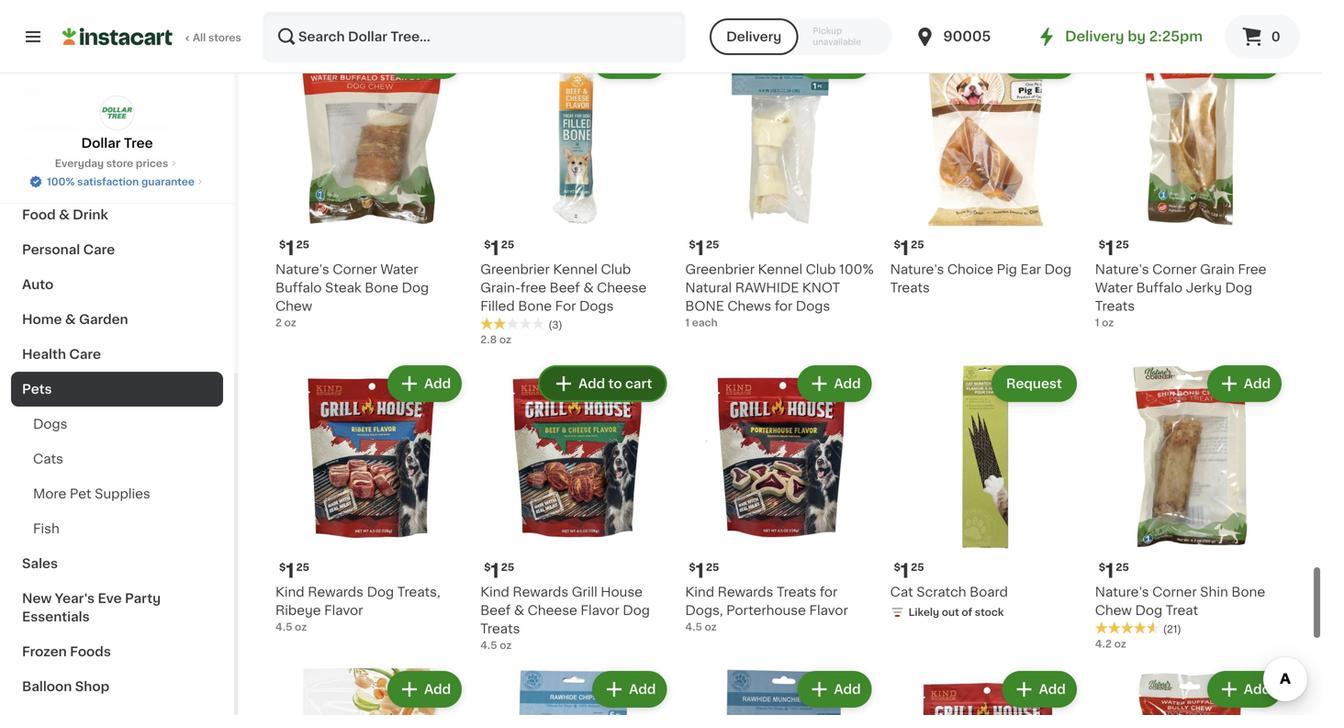 Task type: locate. For each thing, give the bounding box(es) containing it.
board
[[970, 586, 1008, 599]]

chew
[[275, 300, 312, 312], [1095, 604, 1132, 617]]

for down rawhide at top right
[[775, 300, 793, 312]]

$ 1 25 up natural
[[689, 239, 719, 258]]

dogs right for
[[579, 300, 614, 312]]

0 vertical spatial water
[[380, 263, 418, 276]]

cheese down grill
[[528, 604, 577, 617]]

bone down free
[[518, 300, 552, 312]]

25 up nature's corner water buffalo steak bone dog chew 2 oz
[[296, 239, 309, 250]]

★★★★★ for free
[[480, 317, 545, 330]]

rewards inside kind rewards grill house beef & cheese flavor dog treats 4.5 oz
[[513, 586, 568, 599]]

3 rewards from the left
[[513, 586, 568, 599]]

greenbrier for free
[[480, 263, 550, 276]]

guarantee
[[141, 177, 195, 187]]

kind inside kind rewards grill house beef & cheese flavor dog treats 4.5 oz
[[480, 586, 509, 599]]

delivery for delivery by 2:25pm
[[1065, 30, 1124, 43]]

oz inside nature's corner grain free water buffalo jerky dog treats 1 oz
[[1102, 317, 1114, 328]]

0 vertical spatial for
[[775, 300, 793, 312]]

delivery down 80 g button
[[726, 30, 782, 43]]

2 horizontal spatial kind
[[685, 586, 714, 599]]

nature's inside nature's corner shin bone chew dog treat
[[1095, 586, 1149, 599]]

kennel up rawhide at top right
[[758, 263, 802, 276]]

beef inside kind rewards grill house beef & cheese flavor dog treats 4.5 oz
[[480, 604, 511, 617]]

80 g
[[685, 12, 709, 22]]

flavor right ribeye
[[324, 604, 363, 617]]

Search field
[[264, 13, 684, 61]]

$ 1 25 for greenbrier kennel club 100% natural rawhide knot bone chews for dogs
[[689, 239, 719, 258]]

25 up natural
[[706, 239, 719, 250]]

store
[[106, 158, 133, 168]]

apparel & accessories link
[[11, 109, 223, 144]]

year's
[[55, 592, 95, 605]]

instacart logo image
[[62, 26, 173, 48]]

kind for kind rewards treats for dogs, porterhouse flavor
[[685, 586, 714, 599]]

kind for kind rewards dog treats, ribeye flavor
[[275, 586, 304, 599]]

3 kind from the left
[[480, 586, 509, 599]]

1 vertical spatial home
[[22, 313, 62, 326]]

add button
[[389, 44, 460, 77], [594, 44, 665, 77], [799, 44, 870, 77], [1209, 44, 1280, 77], [389, 367, 460, 400], [799, 367, 870, 400], [1209, 367, 1280, 400], [389, 673, 460, 706], [594, 673, 665, 706], [799, 673, 870, 706], [1004, 673, 1075, 706], [1209, 673, 1280, 706]]

product group
[[275, 39, 466, 330], [480, 39, 671, 347], [685, 39, 875, 330], [890, 39, 1080, 297], [1095, 39, 1285, 330], [275, 362, 466, 634], [480, 362, 671, 653], [685, 362, 875, 634], [890, 362, 1080, 623], [1095, 362, 1285, 651], [275, 667, 466, 715], [480, 667, 671, 715], [685, 667, 875, 715], [890, 667, 1080, 715], [1095, 667, 1285, 715]]

kind inside kind rewards dog treats, ribeye flavor 4.5 oz
[[275, 586, 304, 599]]

delivery button
[[710, 18, 798, 55]]

corner up steak
[[333, 263, 377, 276]]

nature's inside nature's corner grain free water buffalo jerky dog treats 1 oz
[[1095, 263, 1149, 276]]

100% up the knot
[[839, 263, 874, 276]]

nature's left choice
[[890, 263, 944, 276]]

add to cart
[[578, 377, 652, 390]]

$ 1 25 up nature's corner shin bone chew dog treat
[[1099, 561, 1129, 581]]

1 horizontal spatial kind
[[480, 586, 509, 599]]

hardware
[[22, 174, 86, 186]]

greenbrier
[[685, 263, 755, 276], [480, 263, 550, 276]]

dog down free
[[1225, 281, 1252, 294]]

1 inside nature's corner grain free water buffalo jerky dog treats 1 oz
[[1095, 317, 1099, 328]]

everyday store prices link
[[55, 156, 179, 171]]

greenbrier up natural
[[685, 263, 755, 276]]

4.5 inside kind rewards treats for dogs, porterhouse flavor 4.5 oz
[[685, 622, 702, 632]]

0 horizontal spatial beef
[[480, 604, 511, 617]]

dog inside nature's corner shin bone chew dog treat
[[1135, 604, 1162, 617]]

delivery inside button
[[726, 30, 782, 43]]

for left cat at the right of page
[[820, 586, 837, 599]]

greenbrier up grain- on the top of the page
[[480, 263, 550, 276]]

1 horizontal spatial beef
[[550, 281, 580, 294]]

1 horizontal spatial cheese
[[597, 281, 647, 294]]

25 up ribeye
[[296, 562, 309, 572]]

care down drink
[[83, 243, 115, 256]]

cats link
[[11, 442, 223, 476]]

nature's inside nature's corner water buffalo steak bone dog chew 2 oz
[[275, 263, 329, 276]]

rawhide
[[735, 281, 799, 294]]

greenbrier inside greenbrier kennel club 100% natural rawhide knot bone chews for dogs 1 each
[[685, 263, 755, 276]]

25 up dogs, on the bottom
[[706, 562, 719, 572]]

2 rewards from the left
[[718, 586, 773, 599]]

2 horizontal spatial 4.5
[[685, 622, 702, 632]]

food & drink link
[[11, 197, 223, 232]]

1 vertical spatial 100%
[[839, 263, 874, 276]]

25 for nature's corner shin bone chew dog treat
[[1116, 562, 1129, 572]]

25 up nature's choice pig ear dog treats
[[911, 239, 924, 250]]

frozen
[[22, 645, 67, 658]]

dogs up cats
[[33, 418, 67, 431]]

2 horizontal spatial dogs
[[796, 300, 830, 312]]

kind rewards treats for dogs, porterhouse flavor 4.5 oz
[[685, 586, 848, 632]]

nature's corner shin bone chew dog treat
[[1095, 586, 1265, 617]]

0
[[1271, 30, 1280, 43]]

1 horizontal spatial rewards
[[513, 586, 568, 599]]

$ for greenbrier kennel club 100% natural rawhide knot bone chews for dogs
[[689, 239, 696, 250]]

nature's right 'ear'
[[1095, 263, 1149, 276]]

$ 1 25 up nature's choice pig ear dog treats
[[894, 239, 924, 258]]

2 kennel from the left
[[553, 263, 598, 276]]

corner inside nature's corner shin bone chew dog treat
[[1152, 586, 1197, 599]]

oz inside kind rewards treats for dogs, porterhouse flavor 4.5 oz
[[705, 622, 717, 632]]

flavor inside kind rewards dog treats, ribeye flavor 4.5 oz
[[324, 604, 363, 617]]

cheese inside the greenbrier kennel club grain-free beef & cheese filled bone for dogs
[[597, 281, 647, 294]]

90005
[[943, 30, 991, 43]]

kennel inside the greenbrier kennel club grain-free beef & cheese filled bone for dogs
[[553, 263, 598, 276]]

0 vertical spatial care
[[83, 243, 115, 256]]

rewards up ribeye
[[308, 586, 364, 599]]

corner inside nature's corner grain free water buffalo jerky dog treats 1 oz
[[1152, 263, 1197, 276]]

kind
[[275, 586, 304, 599], [685, 586, 714, 599], [480, 586, 509, 599]]

$ 1 25 up nature's corner grain free water buffalo jerky dog treats 1 oz
[[1099, 239, 1129, 258]]

frozen foods
[[22, 645, 111, 658]]

more
[[33, 487, 66, 500]]

1 horizontal spatial kennel
[[758, 263, 802, 276]]

cheese
[[597, 281, 647, 294], [528, 604, 577, 617]]

buffalo up 2
[[275, 281, 322, 294]]

home up hardware
[[22, 155, 62, 168]]

rewards inside kind rewards dog treats, ribeye flavor 4.5 oz
[[308, 586, 364, 599]]

0 horizontal spatial delivery
[[726, 30, 782, 43]]

more pet supplies
[[33, 487, 150, 500]]

food
[[22, 208, 56, 221]]

add to cart button
[[540, 367, 665, 400]]

bone inside nature's corner water buffalo steak bone dog chew 2 oz
[[365, 281, 398, 294]]

1 horizontal spatial club
[[806, 263, 836, 276]]

oz inside nature's corner water buffalo steak bone dog chew 2 oz
[[284, 317, 296, 328]]

request button
[[993, 367, 1075, 400]]

grain
[[1200, 263, 1235, 276]]

nature's corner grain free water buffalo jerky dog treats 1 oz
[[1095, 263, 1266, 328]]

1 vertical spatial water
[[1095, 281, 1133, 294]]

scratch
[[916, 586, 966, 599]]

for
[[775, 300, 793, 312], [820, 586, 837, 599]]

care for personal care
[[83, 243, 115, 256]]

0 horizontal spatial 100%
[[47, 177, 75, 187]]

care for health care
[[69, 348, 101, 361]]

0 horizontal spatial kind
[[275, 586, 304, 599]]

2 horizontal spatial bone
[[1231, 586, 1265, 599]]

dog right steak
[[402, 281, 429, 294]]

$ 1 25 for greenbrier kennel club grain-free beef & cheese filled bone for dogs
[[484, 239, 514, 258]]

care down home & garden
[[69, 348, 101, 361]]

25 for nature's corner water buffalo steak bone dog chew
[[296, 239, 309, 250]]

house
[[601, 586, 643, 599]]

1 horizontal spatial 100%
[[839, 263, 874, 276]]

$ 1 25 up cat at the right of page
[[894, 561, 924, 581]]

1 for kind rewards treats for dogs, porterhouse flavor
[[696, 561, 704, 581]]

corner up treat
[[1152, 586, 1197, 599]]

0 horizontal spatial bone
[[365, 281, 398, 294]]

delivery by 2:25pm
[[1065, 30, 1203, 43]]

1 club from the left
[[806, 263, 836, 276]]

$ 1 25 for cat scratch board
[[894, 561, 924, 581]]

water inside nature's corner grain free water buffalo jerky dog treats 1 oz
[[1095, 281, 1133, 294]]

1
[[286, 239, 294, 258], [696, 239, 704, 258], [491, 239, 499, 258], [901, 239, 909, 258], [1105, 239, 1114, 258], [685, 317, 690, 328], [1095, 317, 1099, 328], [286, 561, 294, 581], [696, 561, 704, 581], [491, 561, 499, 581], [901, 561, 909, 581], [1105, 561, 1114, 581]]

& inside apparel & accessories link
[[77, 120, 87, 133]]

shin
[[1200, 586, 1228, 599]]

2 club from the left
[[601, 263, 631, 276]]

bone inside the greenbrier kennel club grain-free beef & cheese filled bone for dogs
[[518, 300, 552, 312]]

3 flavor from the left
[[581, 604, 619, 617]]

g
[[702, 12, 709, 22]]

kennel up for
[[553, 263, 598, 276]]

rewards left grill
[[513, 586, 568, 599]]

chew up the 4.2 oz
[[1095, 604, 1132, 617]]

nature's up steak
[[275, 263, 329, 276]]

cheese inside kind rewards grill house beef & cheese flavor dog treats 4.5 oz
[[528, 604, 577, 617]]

bone right shin
[[1231, 586, 1265, 599]]

25 up nature's corner shin bone chew dog treat
[[1116, 562, 1129, 572]]

natural
[[685, 281, 732, 294]]

0 horizontal spatial flavor
[[324, 604, 363, 617]]

kind inside kind rewards treats for dogs, porterhouse flavor 4.5 oz
[[685, 586, 714, 599]]

100% down everyday
[[47, 177, 75, 187]]

stock
[[975, 607, 1004, 617]]

$ 1 25 for nature's corner grain free water buffalo jerky dog treats
[[1099, 239, 1129, 258]]

1 horizontal spatial delivery
[[1065, 30, 1124, 43]]

1 kennel from the left
[[758, 263, 802, 276]]

2 kind from the left
[[685, 586, 714, 599]]

1 horizontal spatial for
[[820, 586, 837, 599]]

corner inside nature's corner water buffalo steak bone dog chew 2 oz
[[333, 263, 377, 276]]

buffalo
[[275, 281, 322, 294], [1136, 281, 1183, 294]]

home inside home improvement & hardware
[[22, 155, 62, 168]]

club inside the greenbrier kennel club grain-free beef & cheese filled bone for dogs
[[601, 263, 631, 276]]

nature's up the 4.2 oz
[[1095, 586, 1149, 599]]

flavor right 'porterhouse'
[[809, 604, 848, 617]]

home improvement & hardware link
[[11, 144, 223, 197]]

chew inside nature's corner water buffalo steak bone dog chew 2 oz
[[275, 300, 312, 312]]

2 vertical spatial bone
[[1231, 586, 1265, 599]]

1 horizontal spatial greenbrier
[[685, 263, 755, 276]]

1 vertical spatial beef
[[480, 604, 511, 617]]

1 flavor from the left
[[324, 604, 363, 617]]

1 vertical spatial chew
[[1095, 604, 1132, 617]]

$ for greenbrier kennel club grain-free beef & cheese filled bone for dogs
[[484, 239, 491, 250]]

$ 1 25 for nature's corner water buffalo steak bone dog chew
[[279, 239, 309, 258]]

1 vertical spatial for
[[820, 586, 837, 599]]

0 vertical spatial home
[[22, 155, 62, 168]]

25 for kind rewards treats for dogs, porterhouse flavor
[[706, 562, 719, 572]]

$ for kind rewards treats for dogs, porterhouse flavor
[[689, 562, 696, 572]]

greenbrier inside the greenbrier kennel club grain-free beef & cheese filled bone for dogs
[[480, 263, 550, 276]]

likely out of stock
[[909, 607, 1004, 617]]

chew up 2
[[275, 300, 312, 312]]

1 horizontal spatial chew
[[1095, 604, 1132, 617]]

dog right 'ear'
[[1044, 263, 1072, 276]]

$ 1 25 up kind rewards grill house beef & cheese flavor dog treats 4.5 oz
[[484, 561, 514, 581]]

dog inside nature's corner grain free water buffalo jerky dog treats 1 oz
[[1225, 281, 1252, 294]]

0 horizontal spatial 4.5
[[275, 622, 292, 632]]

1 for nature's corner water buffalo steak bone dog chew
[[286, 239, 294, 258]]

25 up grain- on the top of the page
[[501, 239, 514, 250]]

$ 1 25 up ribeye
[[279, 561, 309, 581]]

corner for dog
[[1152, 586, 1197, 599]]

2 home from the top
[[22, 313, 62, 326]]

water
[[380, 263, 418, 276], [1095, 281, 1133, 294]]

0 horizontal spatial rewards
[[308, 586, 364, 599]]

home
[[22, 155, 62, 168], [22, 313, 62, 326]]

add inside 'button'
[[578, 377, 605, 390]]

cat scratch board
[[890, 586, 1008, 599]]

dog inside nature's choice pig ear dog treats
[[1044, 263, 1072, 276]]

1 vertical spatial bone
[[518, 300, 552, 312]]

★★★★★
[[480, 317, 545, 330], [1095, 622, 1159, 635], [1095, 622, 1159, 635]]

essentials
[[22, 611, 90, 623]]

dog left treats,
[[367, 586, 394, 599]]

for
[[555, 300, 576, 312]]

1 for nature's choice pig ear dog treats
[[901, 239, 909, 258]]

2 horizontal spatial rewards
[[718, 586, 773, 599]]

1 vertical spatial cheese
[[528, 604, 577, 617]]

2 greenbrier from the left
[[480, 263, 550, 276]]

bone
[[365, 281, 398, 294], [518, 300, 552, 312], [1231, 586, 1265, 599]]

kind up ribeye
[[275, 586, 304, 599]]

$
[[279, 239, 286, 250], [689, 239, 696, 250], [484, 239, 491, 250], [894, 239, 901, 250], [1099, 239, 1105, 250], [279, 562, 286, 572], [689, 562, 696, 572], [484, 562, 491, 572], [894, 562, 901, 572], [1099, 562, 1105, 572]]

balloon
[[22, 680, 72, 693]]

1 kind from the left
[[275, 586, 304, 599]]

service type group
[[710, 18, 892, 55]]

bone right steak
[[365, 281, 398, 294]]

2.8 oz
[[480, 334, 511, 345]]

home up health
[[22, 313, 62, 326]]

$ 1 25 for kind rewards dog treats, ribeye flavor
[[279, 561, 309, 581]]

delivery by 2:25pm link
[[1036, 26, 1203, 48]]

1 home from the top
[[22, 155, 62, 168]]

0 vertical spatial beef
[[550, 281, 580, 294]]

greenbrier kennel club grain-free beef & cheese filled bone for dogs
[[480, 263, 647, 312]]

25 for greenbrier kennel club grain-free beef & cheese filled bone for dogs
[[501, 239, 514, 250]]

0 vertical spatial 100%
[[47, 177, 75, 187]]

& inside the greenbrier kennel club grain-free beef & cheese filled bone for dogs
[[583, 281, 594, 294]]

0 horizontal spatial chew
[[275, 300, 312, 312]]

0 horizontal spatial kennel
[[553, 263, 598, 276]]

knot
[[802, 281, 840, 294]]

dog left treat
[[1135, 604, 1162, 617]]

frozen foods link
[[11, 634, 223, 669]]

25 for kind rewards dog treats, ribeye flavor
[[296, 562, 309, 572]]

apparel
[[22, 120, 74, 133]]

1 buffalo from the left
[[275, 281, 322, 294]]

dog inside kind rewards dog treats, ribeye flavor 4.5 oz
[[367, 586, 394, 599]]

nature's inside nature's choice pig ear dog treats
[[890, 263, 944, 276]]

1 horizontal spatial bone
[[518, 300, 552, 312]]

dog down "house"
[[623, 604, 650, 617]]

1 greenbrier from the left
[[685, 263, 755, 276]]

corner
[[333, 263, 377, 276], [1152, 263, 1197, 276], [1152, 586, 1197, 599]]

rewards up 'porterhouse'
[[718, 586, 773, 599]]

100% inside greenbrier kennel club 100% natural rawhide knot bone chews for dogs 1 each
[[839, 263, 874, 276]]

4.5 inside kind rewards grill house beef & cheese flavor dog treats 4.5 oz
[[480, 640, 497, 650]]

rewards inside kind rewards treats for dogs, porterhouse flavor 4.5 oz
[[718, 586, 773, 599]]

0 horizontal spatial club
[[601, 263, 631, 276]]

delivery left by
[[1065, 30, 1124, 43]]

0 horizontal spatial cheese
[[528, 604, 577, 617]]

2 buffalo from the left
[[1136, 281, 1183, 294]]

corner for buffalo
[[1152, 263, 1197, 276]]

personal care link
[[11, 232, 223, 267]]

2
[[275, 317, 282, 328]]

2 flavor from the left
[[809, 604, 848, 617]]

club for knot
[[806, 263, 836, 276]]

flavor down grill
[[581, 604, 619, 617]]

dollar tree link
[[81, 95, 153, 152]]

0 horizontal spatial for
[[775, 300, 793, 312]]

nature's for nature's corner water buffalo steak bone dog chew 2 oz
[[275, 263, 329, 276]]

$ 1 25 for nature's corner shin bone chew dog treat
[[1099, 561, 1129, 581]]

flavor
[[324, 604, 363, 617], [809, 604, 848, 617], [581, 604, 619, 617]]

out
[[942, 607, 959, 617]]

$ for nature's corner grain free water buffalo jerky dog treats
[[1099, 239, 1105, 250]]

25 for nature's choice pig ear dog treats
[[911, 239, 924, 250]]

$ 1 25 for kind rewards grill house beef & cheese flavor dog treats
[[484, 561, 514, 581]]

0 horizontal spatial buffalo
[[275, 281, 322, 294]]

1 for nature's corner shin bone chew dog treat
[[1105, 561, 1114, 581]]

$ 1 25 up nature's corner water buffalo steak bone dog chew 2 oz
[[279, 239, 309, 258]]

corner up jerky
[[1152, 263, 1197, 276]]

kennel inside greenbrier kennel club 100% natural rawhide knot bone chews for dogs 1 each
[[758, 263, 802, 276]]

25 up nature's corner grain free water buffalo jerky dog treats 1 oz
[[1116, 239, 1129, 250]]

1 horizontal spatial buffalo
[[1136, 281, 1183, 294]]

kind up dogs, on the bottom
[[685, 586, 714, 599]]

more pet supplies link
[[11, 476, 223, 511]]

1 horizontal spatial 4.5
[[480, 640, 497, 650]]

kind right treats,
[[480, 586, 509, 599]]

1 for kind rewards grill house beef & cheese flavor dog treats
[[491, 561, 499, 581]]

2:25pm
[[1149, 30, 1203, 43]]

$ 1 25 up dogs, on the bottom
[[689, 561, 719, 581]]

0 horizontal spatial greenbrier
[[480, 263, 550, 276]]

stores
[[208, 33, 241, 43]]

1 horizontal spatial water
[[1095, 281, 1133, 294]]

0 vertical spatial bone
[[365, 281, 398, 294]]

25 up cat at the right of page
[[911, 562, 924, 572]]

$ 1 25 up grain- on the top of the page
[[484, 239, 514, 258]]

for inside kind rewards treats for dogs, porterhouse flavor 4.5 oz
[[820, 586, 837, 599]]

4.5 inside kind rewards dog treats, ribeye flavor 4.5 oz
[[275, 622, 292, 632]]

1 vertical spatial care
[[69, 348, 101, 361]]

0 horizontal spatial water
[[380, 263, 418, 276]]

2 horizontal spatial flavor
[[809, 604, 848, 617]]

buffalo left jerky
[[1136, 281, 1183, 294]]

satisfaction
[[77, 177, 139, 187]]

rewards for flavor
[[308, 586, 364, 599]]

balloon shop link
[[11, 669, 223, 704]]

sales link
[[11, 546, 223, 581]]

oz
[[284, 317, 296, 328], [1102, 317, 1114, 328], [499, 334, 511, 345], [295, 622, 307, 632], [705, 622, 717, 632], [1114, 639, 1126, 649], [500, 640, 512, 650]]

dogs down the knot
[[796, 300, 830, 312]]

1 rewards from the left
[[308, 586, 364, 599]]

1 horizontal spatial dogs
[[579, 300, 614, 312]]

home for home & garden
[[22, 313, 62, 326]]

None search field
[[263, 11, 686, 62]]

1 horizontal spatial flavor
[[581, 604, 619, 617]]

club inside greenbrier kennel club 100% natural rawhide knot bone chews for dogs 1 each
[[806, 263, 836, 276]]

cheese left natural
[[597, 281, 647, 294]]

club for &
[[601, 263, 631, 276]]

$ for nature's choice pig ear dog treats
[[894, 239, 901, 250]]

25 up kind rewards grill house beef & cheese flavor dog treats 4.5 oz
[[501, 562, 514, 572]]

0 vertical spatial cheese
[[597, 281, 647, 294]]

0 vertical spatial chew
[[275, 300, 312, 312]]

100% satisfaction guarantee
[[47, 177, 195, 187]]



Task type: describe. For each thing, give the bounding box(es) containing it.
likely
[[909, 607, 939, 617]]

pets link
[[11, 372, 223, 407]]

to
[[608, 377, 622, 390]]

buffalo inside nature's corner grain free water buffalo jerky dog treats 1 oz
[[1136, 281, 1183, 294]]

auto
[[22, 278, 53, 291]]

dog inside kind rewards grill house beef & cheese flavor dog treats 4.5 oz
[[623, 604, 650, 617]]

kind rewards dog treats, ribeye flavor 4.5 oz
[[275, 586, 440, 632]]

eve
[[98, 592, 122, 605]]

tree
[[124, 137, 153, 150]]

100% inside button
[[47, 177, 75, 187]]

25 for greenbrier kennel club 100% natural rawhide knot bone chews for dogs
[[706, 239, 719, 250]]

health
[[22, 348, 66, 361]]

dollar tree logo image
[[100, 95, 134, 130]]

★★★★★ for chew
[[1095, 622, 1159, 635]]

dog inside nature's corner water buffalo steak bone dog chew 2 oz
[[402, 281, 429, 294]]

nature's choice pig ear dog treats
[[890, 263, 1072, 294]]

90005 button
[[914, 11, 1024, 62]]

1 inside greenbrier kennel club 100% natural rawhide knot bone chews for dogs 1 each
[[685, 317, 690, 328]]

jerky
[[1186, 281, 1222, 294]]

chew inside nature's corner shin bone chew dog treat
[[1095, 604, 1132, 617]]

new
[[22, 592, 52, 605]]

2.8
[[480, 334, 497, 345]]

25 for nature's corner grain free water buffalo jerky dog treats
[[1116, 239, 1129, 250]]

all stores link
[[62, 11, 242, 62]]

nature's for nature's choice pig ear dog treats
[[890, 263, 944, 276]]

fish
[[33, 522, 59, 535]]

kind rewards grill house beef & cheese flavor dog treats 4.5 oz
[[480, 586, 650, 650]]

$ for nature's corner water buffalo steak bone dog chew
[[279, 239, 286, 250]]

sales
[[22, 557, 58, 570]]

1 for cat scratch board
[[901, 561, 909, 581]]

dogs inside the greenbrier kennel club grain-free beef & cheese filled bone for dogs
[[579, 300, 614, 312]]

kennel for rawhide
[[758, 263, 802, 276]]

home for home improvement & hardware
[[22, 155, 62, 168]]

0 horizontal spatial dogs
[[33, 418, 67, 431]]

garden
[[79, 313, 128, 326]]

greenbrier for natural
[[685, 263, 755, 276]]

80
[[685, 12, 699, 22]]

$ for nature's corner shin bone chew dog treat
[[1099, 562, 1105, 572]]

grain-
[[480, 281, 520, 294]]

treat
[[1166, 604, 1198, 617]]

all
[[193, 33, 206, 43]]

each
[[692, 317, 718, 328]]

by
[[1128, 30, 1146, 43]]

nature's for nature's corner shin bone chew dog treat
[[1095, 586, 1149, 599]]

supplies
[[95, 487, 150, 500]]

in
[[480, 12, 490, 22]]

party
[[125, 592, 161, 605]]

beef inside the greenbrier kennel club grain-free beef & cheese filled bone for dogs
[[550, 281, 580, 294]]

apparel & accessories
[[22, 120, 172, 133]]

cart
[[625, 377, 652, 390]]

$ for kind rewards grill house beef & cheese flavor dog treats
[[484, 562, 491, 572]]

100% satisfaction guarantee button
[[29, 171, 206, 189]]

health care link
[[11, 337, 223, 372]]

(21)
[[1163, 624, 1181, 634]]

kind for kind rewards grill house beef & cheese flavor dog treats
[[480, 586, 509, 599]]

$ 1 25 for nature's choice pig ear dog treats
[[894, 239, 924, 258]]

25 for kind rewards grill house beef & cheese flavor dog treats
[[501, 562, 514, 572]]

personal care
[[22, 243, 115, 256]]

80 g button
[[685, 0, 875, 24]]

home improvement & hardware
[[22, 155, 168, 186]]

$ for cat scratch board
[[894, 562, 901, 572]]

pet
[[70, 487, 91, 500]]

delivery for delivery
[[726, 30, 782, 43]]

pig
[[997, 263, 1017, 276]]

free
[[1238, 263, 1266, 276]]

$ 1 25 for kind rewards treats for dogs, porterhouse flavor
[[689, 561, 719, 581]]

1 for greenbrier kennel club grain-free beef & cheese filled bone for dogs
[[491, 239, 499, 258]]

0 button
[[1225, 15, 1300, 59]]

nature's corner water buffalo steak bone dog chew 2 oz
[[275, 263, 429, 328]]

filled
[[480, 300, 515, 312]]

& inside kind rewards grill house beef & cheese flavor dog treats 4.5 oz
[[514, 604, 524, 617]]

oz inside kind rewards grill house beef & cheese flavor dog treats 4.5 oz
[[500, 640, 512, 650]]

& inside home improvement & hardware
[[157, 155, 168, 168]]

new year's eve party essentials
[[22, 592, 161, 623]]

everyday store prices
[[55, 158, 168, 168]]

all stores
[[193, 33, 241, 43]]

bone
[[685, 300, 724, 312]]

corner for bone
[[333, 263, 377, 276]]

1 for kind rewards dog treats, ribeye flavor
[[286, 561, 294, 581]]

rewards for porterhouse
[[718, 586, 773, 599]]

bone inside nature's corner shin bone chew dog treat
[[1231, 586, 1265, 599]]

improvement
[[65, 155, 154, 168]]

4.2
[[1095, 639, 1112, 649]]

choice
[[947, 263, 993, 276]]

flavor inside kind rewards treats for dogs, porterhouse flavor 4.5 oz
[[809, 604, 848, 617]]

chews
[[727, 300, 771, 312]]

$ for kind rewards dog treats, ribeye flavor
[[279, 562, 286, 572]]

kennel for beef
[[553, 263, 598, 276]]

food & drink
[[22, 208, 108, 221]]

cats
[[33, 453, 63, 465]]

1 for nature's corner grain free water buffalo jerky dog treats
[[1105, 239, 1114, 258]]

new year's eve party essentials link
[[11, 581, 223, 634]]

cat
[[890, 586, 913, 599]]

treats inside nature's corner grain free water buffalo jerky dog treats 1 oz
[[1095, 300, 1135, 312]]

electronics link
[[11, 74, 223, 109]]

foods
[[70, 645, 111, 658]]

& inside food & drink link
[[59, 208, 70, 221]]

dogs inside greenbrier kennel club 100% natural rawhide knot bone chews for dogs 1 each
[[796, 300, 830, 312]]

1 for greenbrier kennel club 100% natural rawhide knot bone chews for dogs
[[696, 239, 704, 258]]

flavor inside kind rewards grill house beef & cheese flavor dog treats 4.5 oz
[[581, 604, 619, 617]]

dogs link
[[11, 407, 223, 442]]

grill
[[572, 586, 597, 599]]

dollar
[[81, 137, 121, 150]]

(3)
[[548, 320, 562, 330]]

treats inside kind rewards treats for dogs, porterhouse flavor 4.5 oz
[[777, 586, 816, 599]]

treats inside nature's choice pig ear dog treats
[[890, 281, 930, 294]]

dogs,
[[685, 604, 723, 617]]

ear
[[1020, 263, 1041, 276]]

auto link
[[11, 267, 223, 302]]

nature's for nature's corner grain free water buffalo jerky dog treats 1 oz
[[1095, 263, 1149, 276]]

prices
[[136, 158, 168, 168]]

oz inside kind rewards dog treats, ribeye flavor 4.5 oz
[[295, 622, 307, 632]]

porterhouse
[[726, 604, 806, 617]]

electronics
[[22, 85, 97, 98]]

floral link
[[11, 39, 223, 74]]

for inside greenbrier kennel club 100% natural rawhide knot bone chews for dogs 1 each
[[775, 300, 793, 312]]

25 for cat scratch board
[[911, 562, 924, 572]]

rewards for &
[[513, 586, 568, 599]]

4.2 oz
[[1095, 639, 1126, 649]]

water inside nature's corner water buffalo steak bone dog chew 2 oz
[[380, 263, 418, 276]]

free
[[520, 281, 546, 294]]

personal
[[22, 243, 80, 256]]

buffalo inside nature's corner water buffalo steak bone dog chew 2 oz
[[275, 281, 322, 294]]

fish link
[[11, 511, 223, 546]]

home & garden
[[22, 313, 128, 326]]

shop
[[75, 680, 109, 693]]

ribeye
[[275, 604, 321, 617]]

treats inside kind rewards grill house beef & cheese flavor dog treats 4.5 oz
[[480, 622, 520, 635]]

& inside home & garden link
[[65, 313, 76, 326]]

floral
[[22, 50, 59, 63]]

everyday
[[55, 158, 104, 168]]

treats,
[[397, 586, 440, 599]]

drink
[[73, 208, 108, 221]]

health care
[[22, 348, 101, 361]]



Task type: vqa. For each thing, say whether or not it's contained in the screenshot.


